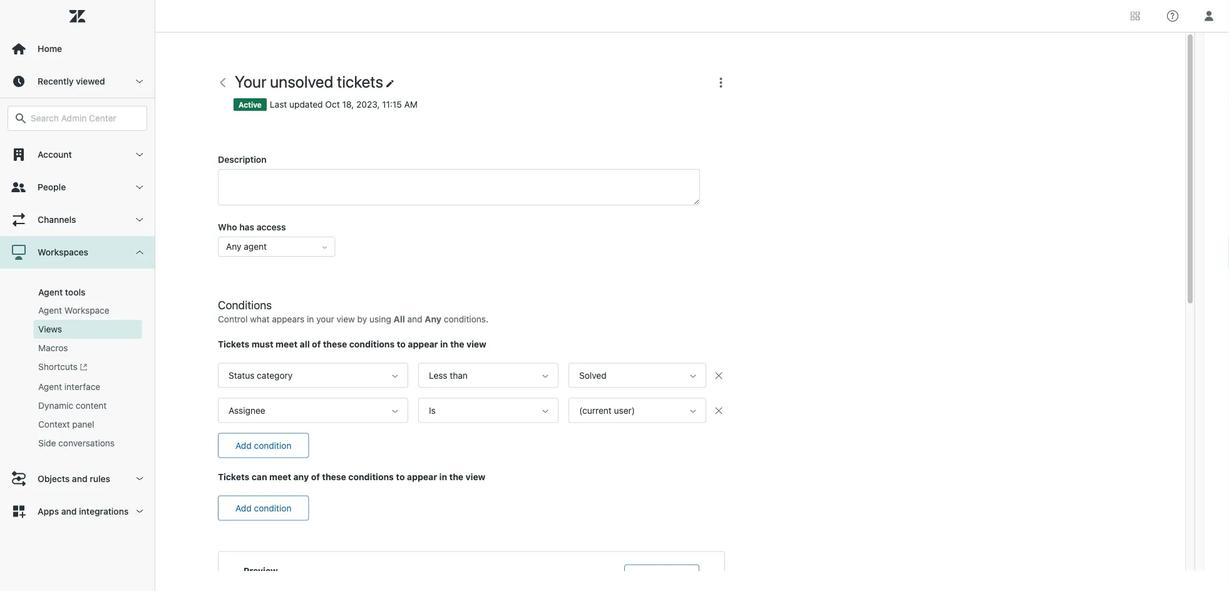 Task type: describe. For each thing, give the bounding box(es) containing it.
objects and rules
[[38, 474, 110, 484]]

context panel
[[38, 419, 94, 429]]

tree inside primary element
[[0, 138, 155, 528]]

and for apps
[[61, 506, 77, 516]]

side
[[38, 438, 56, 448]]

workspaces button
[[0, 236, 155, 269]]

objects and rules button
[[0, 463, 155, 495]]

dynamic content link
[[33, 396, 142, 415]]

none search field inside primary element
[[1, 106, 153, 131]]

context panel link
[[33, 415, 142, 434]]

views
[[38, 324, 62, 335]]

people button
[[0, 171, 155, 204]]

dynamic content element
[[38, 399, 107, 412]]

agent workspace link
[[33, 301, 142, 320]]

account button
[[0, 138, 155, 171]]

integrations
[[79, 506, 129, 516]]

home button
[[0, 33, 155, 65]]

agent interface element
[[38, 380, 100, 393]]

channels
[[38, 215, 76, 225]]

primary element
[[0, 0, 155, 591]]

apps and integrations
[[38, 506, 129, 516]]

agent workspace
[[38, 305, 109, 316]]

tools
[[65, 287, 86, 298]]

agent interface
[[38, 381, 100, 392]]

channels button
[[0, 204, 155, 236]]

views element
[[38, 323, 62, 336]]

workspaces
[[38, 247, 88, 257]]

context panel element
[[38, 418, 94, 431]]

agent interface link
[[33, 377, 142, 396]]

workspace
[[64, 305, 109, 316]]



Task type: locate. For each thing, give the bounding box(es) containing it.
agent up dynamic
[[38, 381, 62, 392]]

and for objects
[[72, 474, 87, 484]]

tree containing account
[[0, 138, 155, 528]]

workspaces group
[[0, 269, 155, 463]]

macros element
[[38, 342, 68, 355]]

recently
[[38, 76, 74, 86]]

apps
[[38, 506, 59, 516]]

content
[[76, 400, 107, 411]]

0 vertical spatial agent
[[38, 287, 63, 298]]

user menu image
[[1202, 8, 1218, 24]]

0 vertical spatial and
[[72, 474, 87, 484]]

tree item containing workspaces
[[0, 236, 155, 463]]

tree item inside primary element
[[0, 236, 155, 463]]

context
[[38, 419, 70, 429]]

shortcuts link
[[33, 358, 142, 377]]

recently viewed button
[[0, 65, 155, 98]]

rules
[[90, 474, 110, 484]]

side conversations element
[[38, 437, 115, 449]]

dynamic content
[[38, 400, 107, 411]]

objects
[[38, 474, 70, 484]]

and
[[72, 474, 87, 484], [61, 506, 77, 516]]

None search field
[[1, 106, 153, 131]]

home
[[38, 44, 62, 54]]

agent for agent tools
[[38, 287, 63, 298]]

agent for agent workspace
[[38, 305, 62, 316]]

account
[[38, 149, 72, 160]]

macros link
[[33, 339, 142, 358]]

viewed
[[76, 76, 105, 86]]

dynamic
[[38, 400, 73, 411]]

3 agent from the top
[[38, 381, 62, 392]]

zendesk products image
[[1131, 12, 1140, 20]]

and inside dropdown button
[[61, 506, 77, 516]]

1 agent from the top
[[38, 287, 63, 298]]

agent tools
[[38, 287, 86, 298]]

side conversations link
[[33, 434, 142, 453]]

agent inside "agent workspace" element
[[38, 305, 62, 316]]

agent tools element
[[38, 287, 86, 298]]

1 vertical spatial and
[[61, 506, 77, 516]]

tree item
[[0, 236, 155, 463]]

2 agent from the top
[[38, 305, 62, 316]]

views link
[[33, 320, 142, 339]]

Search Admin Center field
[[31, 113, 139, 124]]

agent workspace element
[[38, 304, 109, 317]]

and inside dropdown button
[[72, 474, 87, 484]]

side conversations
[[38, 438, 115, 448]]

conversations
[[58, 438, 115, 448]]

agent for agent interface
[[38, 381, 62, 392]]

interface
[[64, 381, 100, 392]]

macros
[[38, 343, 68, 353]]

panel
[[72, 419, 94, 429]]

recently viewed
[[38, 76, 105, 86]]

people
[[38, 182, 66, 192]]

1 vertical spatial agent
[[38, 305, 62, 316]]

tree
[[0, 138, 155, 528]]

apps and integrations button
[[0, 495, 155, 528]]

2 vertical spatial agent
[[38, 381, 62, 392]]

shortcuts element
[[38, 361, 87, 374]]

agent inside agent interface element
[[38, 381, 62, 392]]

help image
[[1168, 10, 1179, 22]]

agent up views
[[38, 305, 62, 316]]

and right apps
[[61, 506, 77, 516]]

agent left tools
[[38, 287, 63, 298]]

shortcuts
[[38, 362, 78, 372]]

agent
[[38, 287, 63, 298], [38, 305, 62, 316], [38, 381, 62, 392]]

and left rules
[[72, 474, 87, 484]]



Task type: vqa. For each thing, say whether or not it's contained in the screenshot.
the View in Explore button
no



